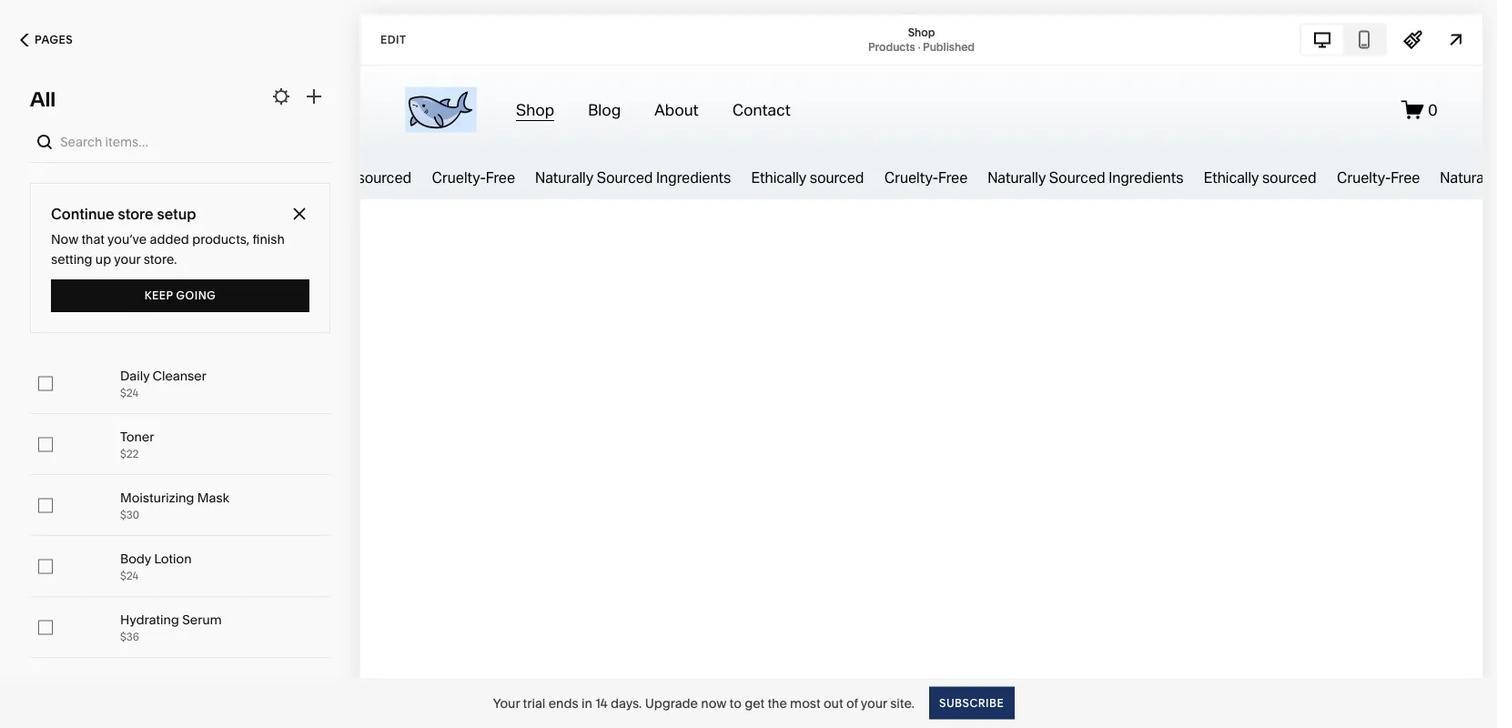 Task type: describe. For each thing, give the bounding box(es) containing it.
store
[[118, 205, 154, 223]]

body lotion $24
[[120, 551, 192, 583]]

your trial ends in 14 days. upgrade now to get the most out of your site.
[[493, 695, 915, 711]]

get
[[745, 695, 765, 711]]

row group containing daily cleanser
[[0, 353, 360, 728]]

your inside now that you've added products, finish setting up your store.
[[114, 252, 140, 267]]

moisturizing
[[120, 490, 194, 506]]

Search items… text field
[[60, 122, 326, 162]]

$30
[[120, 508, 139, 522]]

out
[[824, 695, 843, 711]]

mask for moisturizing mask $30
[[197, 490, 229, 506]]

$24 for body lotion
[[120, 569, 139, 583]]

setting
[[51, 252, 92, 267]]

products,
[[192, 232, 250, 247]]

setup
[[157, 205, 196, 223]]

keep
[[144, 289, 173, 302]]

trial
[[523, 695, 546, 711]]

upgrade
[[645, 695, 698, 711]]

site.
[[890, 695, 915, 711]]

subscribe button
[[929, 687, 1014, 719]]

shop
[[908, 25, 935, 39]]

continue store setup
[[51, 205, 196, 223]]

clay mask
[[120, 673, 181, 689]]

toner $22
[[120, 429, 154, 461]]

most
[[790, 695, 821, 711]]

the
[[768, 695, 787, 711]]

store.
[[143, 252, 177, 267]]

now that you've added products, finish setting up your store.
[[51, 232, 285, 267]]

daily
[[120, 368, 150, 384]]

ends
[[549, 695, 578, 711]]

now
[[51, 232, 78, 247]]

to
[[730, 695, 742, 711]]

all
[[30, 87, 56, 111]]

shop products · published
[[868, 25, 975, 53]]



Task type: locate. For each thing, give the bounding box(es) containing it.
1 vertical spatial your
[[861, 695, 887, 711]]

moisturizing mask $30
[[120, 490, 229, 522]]

subscribe
[[939, 696, 1004, 709]]

0 horizontal spatial mask
[[149, 673, 181, 689]]

products
[[868, 40, 915, 53]]

cleanser
[[153, 368, 207, 384]]

serum
[[182, 612, 222, 628]]

mask
[[197, 490, 229, 506], [149, 673, 181, 689]]

pages
[[35, 33, 73, 46]]

$24 down body
[[120, 569, 139, 583]]

up
[[95, 252, 111, 267]]

clay
[[120, 673, 146, 689]]

$36
[[120, 630, 139, 643]]

daily cleanser $24
[[120, 368, 207, 400]]

1 vertical spatial mask
[[149, 673, 181, 689]]

your down you've at the top of the page
[[114, 252, 140, 267]]

going
[[176, 289, 216, 302]]

tab list
[[1302, 25, 1385, 54]]

your
[[493, 695, 520, 711]]

continue
[[51, 205, 114, 223]]

0 vertical spatial $24
[[120, 386, 139, 400]]

mask right moisturizing at bottom left
[[197, 490, 229, 506]]

0 vertical spatial mask
[[197, 490, 229, 506]]

your
[[114, 252, 140, 267], [861, 695, 887, 711]]

$24 inside the daily cleanser $24
[[120, 386, 139, 400]]

finish
[[253, 232, 285, 247]]

0 vertical spatial your
[[114, 252, 140, 267]]

edit
[[380, 33, 406, 46]]

days.
[[611, 695, 642, 711]]

in
[[582, 695, 592, 711]]

2 $24 from the top
[[120, 569, 139, 583]]

row group
[[0, 353, 360, 728]]

keep going
[[144, 289, 216, 302]]

edit button
[[369, 23, 418, 56]]

added
[[150, 232, 189, 247]]

pages button
[[0, 20, 93, 60]]

your right of
[[861, 695, 887, 711]]

$24 for daily cleanser
[[120, 386, 139, 400]]

body
[[120, 551, 151, 567]]

hydrating serum $36
[[120, 612, 222, 643]]

1 horizontal spatial mask
[[197, 490, 229, 506]]

mask right clay
[[149, 673, 181, 689]]

1 horizontal spatial your
[[861, 695, 887, 711]]

published
[[923, 40, 975, 53]]

1 $24 from the top
[[120, 386, 139, 400]]

mask inside moisturizing mask $30
[[197, 490, 229, 506]]

$22
[[120, 447, 139, 461]]

1 vertical spatial $24
[[120, 569, 139, 583]]

lotion
[[154, 551, 192, 567]]

mask for clay mask
[[149, 673, 181, 689]]

14
[[595, 695, 608, 711]]

·
[[918, 40, 920, 53]]

hydrating
[[120, 612, 179, 628]]

keep going button
[[51, 279, 309, 312]]

0 horizontal spatial your
[[114, 252, 140, 267]]

$24 inside 'body lotion $24'
[[120, 569, 139, 583]]

toner
[[120, 429, 154, 445]]

of
[[846, 695, 858, 711]]

now
[[701, 695, 727, 711]]

you've
[[107, 232, 147, 247]]

that
[[81, 232, 105, 247]]

$24
[[120, 386, 139, 400], [120, 569, 139, 583]]

$24 down daily in the bottom of the page
[[120, 386, 139, 400]]



Task type: vqa. For each thing, say whether or not it's contained in the screenshot.
Language & Region on the left
no



